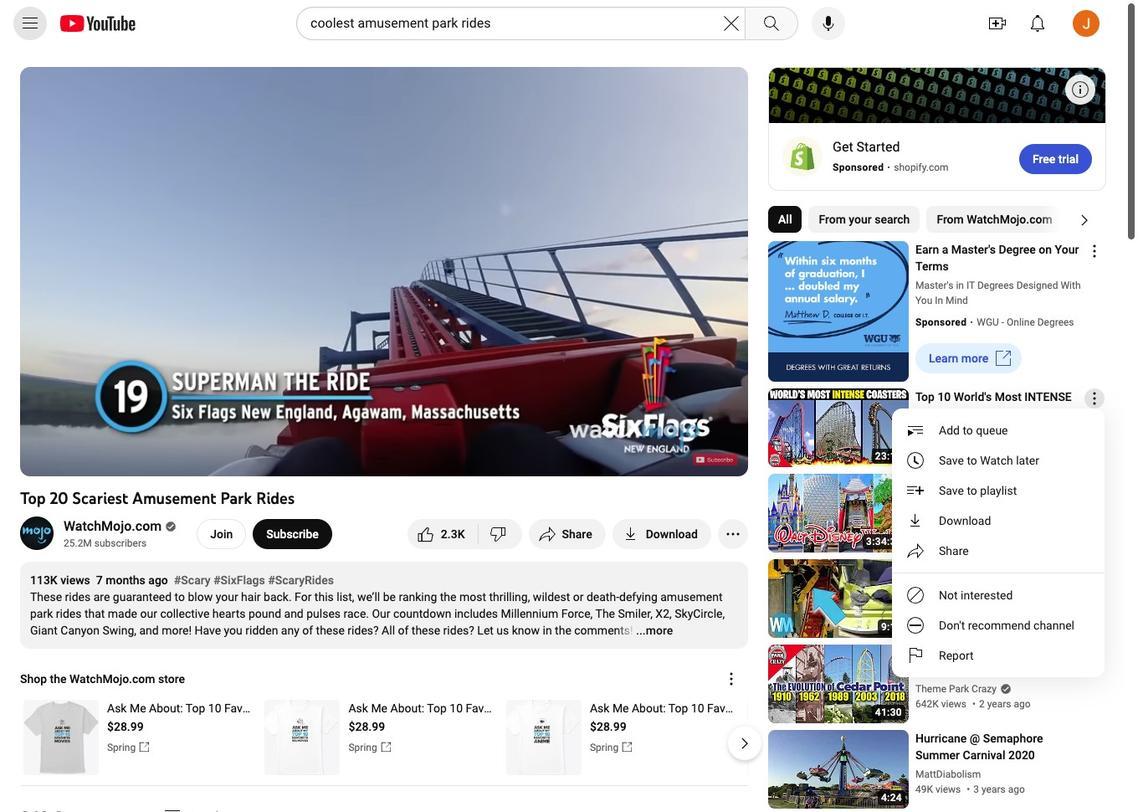 Task type: vqa. For each thing, say whether or not it's contained in the screenshot.
the top Theme
yes



Task type: describe. For each thing, give the bounding box(es) containing it.
sponsored for shopify.com
[[833, 162, 884, 174]]

park inside top 10 terrifying amusement park accidents
[[916, 578, 940, 591]]

top inside ask me about: top 10 favorite movies classic tee $28.99
[[186, 702, 205, 715]]

intense
[[1025, 390, 1072, 404]]

ask for ask me about: top 10 favorite movies classic tee
[[107, 702, 127, 715]]

documentdisney
[[916, 513, 992, 524]]

amusement for scariest
[[132, 488, 216, 508]]

ago for 6 years ago
[[1014, 613, 1031, 625]]

classic for ask me about: top 10 favorite anime classic tee
[[788, 702, 826, 715]]

1 horizontal spatial and
[[284, 607, 304, 621]]

world
[[980, 476, 1011, 489]]

more
[[962, 352, 989, 365]]

defying
[[620, 591, 658, 604]]

subscribe button
[[253, 519, 332, 550]]

2020
[[1009, 749, 1035, 762]]

1 vertical spatial rides
[[56, 607, 82, 621]]

made
[[108, 607, 137, 621]]

tee for ask me about: top 10 favorite movies classic tee $28.99
[[350, 702, 369, 715]]

1 horizontal spatial 3
[[974, 784, 980, 796]]

x2,
[[656, 607, 672, 621]]

let
[[477, 624, 494, 637]]

sponsored for wgu - online degrees
[[916, 317, 967, 328]]

disney
[[942, 476, 977, 489]]

views for 49k views
[[936, 784, 961, 796]]

in inside these rides are guaranteed to blow your hair back. for this list, we'll be ranking the most thrilling, wildest or death-defying amusement park rides that made our collective hearts pound and pulses race. our countdown includes millennium force, the smiler, x2, skycircle, giant canyon swing, and more! have you ridden any of these rides? all of these rides? let us know in the comments!
[[543, 624, 552, 637]]

theme for top 10 world's most intense roller coasters
[[916, 427, 947, 439]]

learn more
[[929, 352, 989, 365]]

travel
[[1080, 213, 1112, 226]]

80s
[[510, 702, 530, 715]]

top 20 scariest amusement park rides
[[20, 488, 295, 508]]

2 horizontal spatial -
[[1014, 476, 1018, 489]]

get
[[833, 139, 854, 155]]

share inside option
[[939, 544, 969, 558]]

41:30 link
[[769, 645, 909, 725]]

roller for top
[[916, 407, 946, 421]]

that
[[84, 607, 105, 621]]

learn
[[929, 352, 959, 365]]

these
[[30, 591, 62, 604]]

ask me about: top 10 favorite anime classic tee $28.99
[[590, 702, 848, 734]]

0 vertical spatial master's
[[952, 243, 996, 256]]

ranking
[[399, 591, 437, 604]]

views for 280k views
[[942, 528, 967, 539]]

classic for ask me about: top 10 favorite movies classic tee
[[309, 702, 347, 715]]

23:19
[[876, 451, 902, 462]]

epcot,
[[916, 509, 953, 523]]

ask me about: top 10 favorite movies classic tee $28.99
[[107, 702, 369, 734]]

.
[[448, 528, 451, 541]]

canyon
[[61, 624, 100, 637]]

save to playlist option
[[892, 476, 1105, 506]]

hurricane @ semaphore summer carnival 2020 by mattdiabolism 49,823 views 3 years ago 4 minutes, 24 seconds element
[[916, 730, 1085, 764]]

#scaryrides link
[[268, 572, 334, 589]]

Free trial text field
[[1033, 152, 1079, 166]]

0 vertical spatial -
[[1002, 317, 1005, 328]]

years for accidents
[[987, 613, 1011, 625]]

park inside walt disney world - 4 park walkthrough - magic kingdom, epcot, hollywood studios and animal kingdom
[[1030, 476, 1054, 489]]

collective
[[160, 607, 210, 621]]

10 inside top 10 terrifying amusement park accidents
[[938, 561, 951, 575]]

@
[[970, 732, 981, 745]]

trial
[[1059, 152, 1079, 166]]

to for playlist
[[967, 484, 978, 498]]

avatar image image
[[1073, 10, 1100, 37]]

learn more button
[[916, 344, 1022, 374]]

10 for ask me about: top 10 favorite movies classic tee
[[208, 702, 221, 715]]

views for 113k views
[[60, 574, 90, 587]]

top inside ask me about: top 10 favorite 80s movies classic tee $28.99
[[427, 702, 447, 715]]

ago for 7 months ago
[[148, 574, 168, 587]]

1 horizontal spatial of
[[398, 624, 409, 637]]

the evolution of cedar point's roller coasters
[[916, 647, 1073, 677]]

top 10 world's most intense roller coasters by theme park crazy 243,632 views 2 months ago 23 minutes element
[[916, 389, 1085, 422]]

years for 2020
[[982, 784, 1006, 796]]

coasters for of
[[949, 663, 996, 677]]

or
[[573, 591, 584, 604]]

are
[[94, 591, 110, 604]]

views for 3.1m views
[[941, 613, 966, 625]]

scariest
[[72, 488, 128, 508]]

list,
[[337, 591, 355, 604]]

views for 243k views
[[942, 442, 967, 454]]

countdown
[[393, 607, 452, 621]]

3 years ago
[[974, 784, 1025, 796]]

you
[[916, 295, 933, 307]]

more!
[[162, 624, 192, 637]]

report option
[[892, 641, 1105, 671]]

6
[[979, 613, 985, 625]]

back.
[[264, 591, 292, 604]]

2 . 3 k
[[441, 528, 465, 541]]

1 horizontal spatial all
[[779, 213, 792, 226]]

theme park crazy for evolution
[[916, 683, 997, 695]]

coasters for world's
[[949, 407, 996, 421]]

These rides are guaranteed to blow your hair back. For this list, we'll be ranking the most thrilling, wildest or death-defying amusement park rides that made our collective hearts pound and pulses race. Our countdown includes Millennium Force, The Smiler, X2, SkyCircle, Giant Canyon Swing, and more! Have you ridden any of these rides? All of these rides? Let us know in the comments! text field
[[30, 591, 728, 637]]

spring for ask me about: top 10 favorite movies classic tee $28.99
[[107, 742, 136, 754]]

of inside the evolution of cedar point's roller coasters
[[990, 647, 1001, 660]]

0 vertical spatial your
[[849, 213, 872, 226]]

1 rides? from the left
[[348, 624, 379, 637]]

2 vertical spatial and
[[139, 624, 159, 637]]

Join text field
[[210, 528, 233, 541]]

movies inside ask me about: top 10 favorite movies classic tee $28.99
[[269, 702, 307, 715]]

to inside these rides are guaranteed to blow your hair back. for this list, we'll be ranking the most thrilling, wildest or death-defying amusement park rides that made our collective hearts pound and pulses race. our countdown includes millennium force, the smiler, x2, skycircle, giant canyon swing, and more! have you ridden any of these rides? all of these rides? let us know in the comments!
[[175, 591, 185, 604]]

top left the 20
[[20, 488, 46, 508]]

youtube video player element
[[20, 67, 748, 477]]

#sixflags
[[214, 574, 265, 587]]

...more
[[636, 624, 673, 637]]

rides
[[256, 488, 295, 508]]

smiler,
[[618, 607, 653, 621]]

don't recommend channel
[[939, 619, 1075, 632]]

2 months ago
[[980, 528, 1041, 539]]

most
[[460, 591, 486, 604]]

walkthrough
[[916, 493, 982, 506]]

guaranteed
[[113, 591, 172, 604]]

favorite for movies
[[224, 702, 266, 715]]

$28.99 for ask me about: top 10 favorite anime classic tee $28.99
[[590, 720, 627, 734]]

blow
[[188, 591, 213, 604]]

about: for ask me about: top 10 favorite 80s movies classic tee
[[391, 702, 425, 715]]

Share text field
[[562, 528, 592, 541]]

0 horizontal spatial -
[[985, 493, 989, 506]]

download inside download option
[[939, 514, 992, 528]]

store
[[158, 673, 185, 686]]

49k
[[916, 784, 933, 796]]

you
[[224, 624, 243, 637]]

Download text field
[[646, 528, 698, 541]]

tee for ask me about: top 10 favorite anime classic tee $28.99
[[829, 702, 848, 715]]

animal
[[916, 526, 952, 539]]

the inside the evolution of cedar point's roller coasters
[[916, 647, 936, 660]]

to for six
[[1115, 213, 1125, 226]]

point's
[[1038, 647, 1073, 660]]

your
[[1055, 243, 1079, 256]]

watchmojo.com inside heading
[[69, 673, 155, 686]]

world's
[[954, 390, 992, 404]]

18:14
[[184, 450, 211, 462]]

save to watch later
[[939, 454, 1040, 467]]

add to queue
[[939, 424, 1008, 437]]

download button
[[613, 519, 712, 550]]

about: for ask me about: top 10 favorite movies classic tee
[[149, 702, 183, 715]]

top 10 world's most intense roller coasters
[[916, 390, 1072, 421]]

2 years ago
[[980, 699, 1031, 710]]

1:20 / 18:14
[[153, 450, 211, 462]]

have
[[195, 624, 221, 637]]

41 minutes, 30 seconds element
[[876, 707, 902, 719]]

ask for ask me about: top 10 favorite 80s movies classic tee
[[349, 702, 368, 715]]

our
[[372, 607, 391, 621]]

about: for ask me about: top 10 favorite anime classic tee
[[632, 702, 666, 715]]

41:30
[[876, 707, 902, 719]]

save to watch later option
[[892, 446, 1105, 476]]

degrees inside earn a master's degree on your terms master's in it degrees designed with you in mind
[[978, 280, 1014, 292]]

free trial
[[1033, 152, 1079, 166]]

free trial button
[[1020, 144, 1093, 174]]

hurricane @ semaphore summer carnival 2020
[[916, 732, 1044, 762]]

a
[[942, 243, 949, 256]]

ask for ask me about: top 10 favorite anime classic tee
[[590, 702, 610, 715]]

1 vertical spatial the
[[555, 624, 572, 637]]

ask me about: top 10 favorite anime classic tee, $28.99 , from spring image
[[748, 700, 823, 776]]

any
[[281, 624, 300, 637]]

walt disney world - 4 park walkthrough - magic kingdom, epcot, hollywood studios and animal kingdom by documentdisney 280,815 views 2 months ago 3 hours, 34 minutes element
[[916, 474, 1085, 539]]

ago for 3 years ago
[[1009, 784, 1025, 796]]

spring for ask me about: top 10 favorite 80s movies classic tee $28.99
[[349, 742, 377, 754]]

0 horizontal spatial 3
[[451, 528, 458, 541]]



Task type: locate. For each thing, give the bounding box(es) containing it.
channel
[[1034, 619, 1075, 632]]

1 vertical spatial share
[[939, 544, 969, 558]]

all inside these rides are guaranteed to blow your hair back. for this list, we'll be ranking the most thrilling, wildest or death-defying amusement park rides that made our collective hearts pound and pulses race. our countdown includes millennium force, the smiler, x2, skycircle, giant canyon swing, and more! have you ridden any of these rides? all of these rides? let us know in the comments!
[[382, 624, 395, 637]]

from for from watchmojo.com
[[937, 213, 964, 226]]

roller inside top 10 world's most intense roller coasters
[[916, 407, 946, 421]]

download option
[[892, 506, 1105, 536]]

1 horizontal spatial movies
[[533, 702, 570, 715]]

...more button
[[636, 622, 673, 639]]

and
[[1057, 509, 1077, 523], [284, 607, 304, 621], [139, 624, 159, 637]]

rides up that
[[65, 591, 91, 604]]

10 left world's
[[938, 390, 951, 404]]

1 vertical spatial the
[[916, 647, 936, 660]]

3:34:34 link
[[769, 474, 909, 555]]

me inside ask me about: top 10 favorite movies classic tee $28.99
[[130, 702, 146, 715]]

1 horizontal spatial -
[[1002, 317, 1005, 328]]

coasters down world's
[[949, 407, 996, 421]]

months for 2
[[988, 528, 1022, 539]]

favorite left 80s on the bottom
[[466, 702, 508, 715]]

from for from your search
[[819, 213, 846, 226]]

swing,
[[103, 624, 136, 637]]

views left 7
[[60, 574, 90, 587]]

ask inside ask me about: top 10 favorite movies classic tee $28.99
[[107, 702, 127, 715]]

0 horizontal spatial $28.99
[[107, 720, 144, 734]]

3 classic from the left
[[788, 702, 826, 715]]

watchmojo.com inside tab list
[[967, 213, 1053, 226]]

2 horizontal spatial classic
[[788, 702, 826, 715]]

2 down hollywood
[[980, 528, 985, 539]]

tee inside ask me about: top 10 favorite movies classic tee $28.99
[[350, 702, 369, 715]]

4 minutes, 24 seconds element
[[882, 792, 902, 804]]

ago down studios
[[1024, 528, 1041, 539]]

degrees right online at the right top
[[1038, 317, 1075, 328]]

share option
[[892, 536, 1105, 566]]

rides?
[[348, 624, 379, 637], [443, 624, 475, 637]]

crazy for of
[[972, 683, 997, 695]]

1 crazy from the top
[[972, 427, 997, 439]]

0 vertical spatial save
[[939, 454, 964, 467]]

classic inside ask me about: top 10 favorite anime classic tee $28.99
[[788, 702, 826, 715]]

sponsored down get started
[[833, 162, 884, 174]]

ago for 2 years ago
[[1014, 699, 1031, 710]]

1 horizontal spatial sponsored
[[916, 317, 967, 328]]

your inside these rides are guaranteed to blow your hair back. for this list, we'll be ranking the most thrilling, wildest or death-defying amusement park rides that made our collective hearts pound and pulses race. our countdown includes millennium force, the smiler, x2, skycircle, giant canyon swing, and more! have you ridden any of these rides? all of these rides? let us know in the comments!
[[216, 591, 238, 604]]

2 vertical spatial -
[[985, 493, 989, 506]]

10 up not
[[938, 561, 951, 575]]

watchmojo.com up degree
[[967, 213, 1053, 226]]

1 horizontal spatial the
[[916, 647, 936, 660]]

1 these from the left
[[316, 624, 345, 637]]

about: inside ask me about: top 10 favorite movies classic tee $28.99
[[149, 702, 183, 715]]

theme up 243k
[[916, 427, 947, 439]]

0 vertical spatial 3
[[451, 528, 458, 541]]

0 horizontal spatial degrees
[[978, 280, 1014, 292]]

$28.99 inside ask me about: top 10 favorite anime classic tee $28.99
[[590, 720, 627, 734]]

1 roller from the top
[[916, 407, 946, 421]]

your up 'hearts' at the bottom left of the page
[[216, 591, 238, 604]]

0 horizontal spatial amusement
[[132, 488, 216, 508]]

amusement
[[661, 591, 723, 604]]

0 horizontal spatial in
[[543, 624, 552, 637]]

0 vertical spatial crazy
[[972, 427, 997, 439]]

7 months ago
[[96, 574, 168, 587]]

park
[[30, 607, 53, 621]]

ago down "2020"
[[1009, 784, 1025, 796]]

crazy up save to watch later
[[972, 427, 997, 439]]

months for 7
[[106, 574, 146, 587]]

the inside these rides are guaranteed to blow your hair back. for this list, we'll be ranking the most thrilling, wildest or death-defying amusement park rides that made our collective hearts pound and pulses race. our countdown includes millennium force, the smiler, x2, skycircle, giant canyon swing, and more! have you ridden any of these rides? all of these rides? let us know in the comments!
[[596, 607, 615, 621]]

top down learn
[[916, 390, 935, 404]]

0 vertical spatial coasters
[[949, 407, 996, 421]]

watchmojo.com up 25.2 million subscribers element
[[64, 519, 162, 534]]

evolution
[[939, 647, 987, 660]]

10 inside top 10 world's most intense roller coasters
[[938, 390, 951, 404]]

share inside button
[[562, 528, 592, 541]]

2 from from the left
[[937, 213, 964, 226]]

download inside download button
[[646, 528, 698, 541]]

theme park crazy up 642k views
[[916, 683, 997, 695]]

queue
[[976, 424, 1008, 437]]

0 horizontal spatial of
[[302, 624, 313, 637]]

1 me from the left
[[130, 702, 146, 715]]

3 hours, 34 minutes, 34 seconds element
[[867, 536, 902, 548]]

of
[[302, 624, 313, 637], [398, 624, 409, 637], [990, 647, 1001, 660]]

ridden
[[246, 624, 278, 637]]

roller down report
[[916, 663, 946, 677]]

terrifying
[[954, 561, 1004, 575]]

6 years ago
[[979, 613, 1031, 625]]

1 vertical spatial roller
[[916, 663, 946, 677]]

tab list containing all
[[769, 200, 1139, 240]]

years down carnival
[[982, 784, 1006, 796]]

2 horizontal spatial about:
[[632, 702, 666, 715]]

the
[[596, 607, 615, 621], [916, 647, 936, 660]]

started
[[857, 139, 900, 155]]

rides up "canyon"
[[56, 607, 82, 621]]

and up any
[[284, 607, 304, 621]]

0 vertical spatial the
[[440, 591, 457, 604]]

to left world at the bottom of page
[[967, 484, 978, 498]]

1 vertical spatial all
[[382, 624, 395, 637]]

Subscribe text field
[[266, 528, 319, 541]]

2 $28.99 from the left
[[349, 720, 385, 734]]

don't recommend channel option
[[892, 611, 1105, 641]]

1 vertical spatial 3
[[974, 784, 980, 796]]

ago left channel
[[1014, 613, 1031, 625]]

hair
[[241, 591, 261, 604]]

2 crazy from the top
[[972, 683, 997, 695]]

top left 80s on the bottom
[[427, 702, 447, 715]]

join button
[[197, 519, 246, 550]]

1 vertical spatial theme park crazy
[[916, 683, 997, 695]]

semaphore
[[984, 732, 1044, 745]]

2 theme park crazy from the top
[[916, 683, 997, 695]]

skycircle,
[[675, 607, 725, 621]]

1 movies from the left
[[269, 702, 307, 715]]

1 theme from the top
[[916, 427, 947, 439]]

save for save to playlist
[[939, 484, 964, 498]]

all
[[779, 213, 792, 226], [382, 624, 395, 637]]

travel to six
[[1080, 213, 1139, 226]]

1 vertical spatial theme
[[916, 683, 947, 695]]

views down documentdisney
[[942, 528, 967, 539]]

favorite down you
[[224, 702, 266, 715]]

interested
[[961, 589, 1013, 602]]

3 ask from the left
[[590, 702, 610, 715]]

2 ask from the left
[[349, 702, 368, 715]]

1 horizontal spatial months
[[988, 528, 1022, 539]]

0 horizontal spatial favorite
[[224, 702, 266, 715]]

park up 243k views
[[949, 427, 970, 439]]

amusement
[[132, 488, 216, 508], [1007, 561, 1070, 575]]

favorite inside ask me about: top 10 favorite 80s movies classic tee $28.99
[[466, 702, 508, 715]]

2 about: from the left
[[391, 702, 425, 715]]

1 horizontal spatial rides?
[[443, 624, 475, 637]]

from left search
[[819, 213, 846, 226]]

hearts
[[212, 607, 246, 621]]

2 movies from the left
[[533, 702, 570, 715]]

subscribers
[[94, 538, 147, 550]]

ago for 2 months ago
[[1024, 528, 1041, 539]]

0 vertical spatial the
[[596, 607, 615, 621]]

1 spring from the left
[[107, 742, 136, 754]]

0 horizontal spatial spring
[[107, 742, 136, 754]]

23 minutes, 19 seconds element
[[876, 451, 902, 462]]

park up 642k views
[[949, 683, 970, 695]]

about: inside ask me about: top 10 favorite anime classic tee $28.99
[[632, 702, 666, 715]]

amusement down /
[[132, 488, 216, 508]]

to inside save to playlist option
[[967, 484, 978, 498]]

coasters inside top 10 world's most intense roller coasters
[[949, 407, 996, 421]]

accidents
[[943, 578, 995, 591]]

tee
[[350, 702, 369, 715], [614, 702, 633, 715], [829, 702, 848, 715]]

0 vertical spatial amusement
[[132, 488, 216, 508]]

playlist
[[981, 484, 1017, 498]]

theme
[[916, 427, 947, 439], [916, 683, 947, 695]]

add to queue option
[[892, 416, 1105, 446]]

0 horizontal spatial classic
[[309, 702, 347, 715]]

the inside heading
[[50, 673, 67, 686]]

2 horizontal spatial of
[[990, 647, 1001, 660]]

3 $28.99 from the left
[[590, 720, 627, 734]]

2 horizontal spatial me
[[613, 702, 629, 715]]

2 spring from the left
[[349, 742, 377, 754]]

our
[[140, 607, 157, 621]]

2 me from the left
[[371, 702, 388, 715]]

for
[[295, 591, 312, 604]]

me for ask me about: top 10 favorite movies classic tee $28.99
[[130, 702, 146, 715]]

1 favorite from the left
[[224, 702, 266, 715]]

1 vertical spatial and
[[284, 607, 304, 621]]

sponsored
[[833, 162, 884, 174], [916, 317, 967, 328]]

$28.99 inside ask me about: top 10 favorite 80s movies classic tee $28.99
[[349, 720, 385, 734]]

10 inside ask me about: top 10 favorite anime classic tee $28.99
[[691, 702, 705, 715]]

park right 4
[[1030, 476, 1054, 489]]

1 vertical spatial your
[[216, 591, 238, 604]]

favorite left anime
[[707, 702, 749, 715]]

2 these from the left
[[412, 624, 440, 637]]

10 left anime
[[691, 702, 705, 715]]

top inside ask me about: top 10 favorite anime classic tee $28.99
[[669, 702, 688, 715]]

Learn more text field
[[929, 352, 989, 365]]

0 vertical spatial months
[[988, 528, 1022, 539]]

10 for ask me about: top 10 favorite anime classic tee
[[691, 702, 705, 715]]

seek slider slider
[[30, 424, 738, 441]]

roller inside the evolution of cedar point's roller coasters
[[916, 663, 946, 677]]

3 tee from the left
[[829, 702, 848, 715]]

10 inside ask me about: top 10 favorite 80s movies classic tee $28.99
[[450, 702, 463, 715]]

0 horizontal spatial me
[[130, 702, 146, 715]]

3 favorite from the left
[[707, 702, 749, 715]]

from up a
[[937, 213, 964, 226]]

movies down any
[[269, 702, 307, 715]]

pound
[[249, 607, 281, 621]]

coasters inside the evolution of cedar point's roller coasters
[[949, 663, 996, 677]]

10 for ask me about: top 10 favorite 80s movies classic tee
[[450, 702, 463, 715]]

2 for 2 . 3 k
[[441, 528, 448, 541]]

2 roller from the top
[[916, 663, 946, 677]]

shop
[[20, 673, 47, 686]]

0 horizontal spatial the
[[596, 607, 615, 621]]

3 me from the left
[[613, 702, 629, 715]]

in left "it"
[[956, 280, 964, 292]]

$28.99 inside ask me about: top 10 favorite movies classic tee $28.99
[[107, 720, 144, 734]]

$28.99 for ask me about: top 10 favorite movies classic tee $28.99
[[107, 720, 144, 734]]

about: inside ask me about: top 10 favorite 80s movies classic tee $28.99
[[391, 702, 425, 715]]

ago up the semaphore
[[1014, 699, 1031, 710]]

carnival
[[963, 749, 1006, 762]]

me inside ask me about: top 10 favorite 80s movies classic tee $28.99
[[371, 702, 388, 715]]

roller for the
[[916, 663, 946, 677]]

theme up "642k"
[[916, 683, 947, 695]]

autoplay is on image
[[459, 451, 489, 463]]

tee inside ask me about: top 10 favorite anime classic tee $28.99
[[829, 702, 848, 715]]

on
[[1039, 243, 1052, 256]]

save inside save to playlist option
[[939, 484, 964, 498]]

these down countdown
[[412, 624, 440, 637]]

1 $28.99 from the left
[[107, 720, 144, 734]]

park
[[949, 427, 970, 439], [1030, 476, 1054, 489], [220, 488, 252, 508], [916, 578, 940, 591], [949, 683, 970, 695]]

of left cedar
[[990, 647, 1001, 660]]

years right 6
[[987, 613, 1011, 625]]

race.
[[344, 607, 369, 621]]

online
[[1007, 317, 1035, 328]]

me inside ask me about: top 10 favorite anime classic tee $28.99
[[613, 702, 629, 715]]

save right walt
[[939, 484, 964, 498]]

0 vertical spatial all
[[779, 213, 792, 226]]

roller up add
[[916, 407, 946, 421]]

to inside 'save to watch later' option
[[967, 454, 978, 467]]

watchmojo.com link
[[64, 518, 163, 536]]

9:18 link
[[769, 560, 909, 640]]

0 horizontal spatial these
[[316, 624, 345, 637]]

favorite inside ask me about: top 10 favorite anime classic tee $28.99
[[707, 702, 749, 715]]

0 vertical spatial theme
[[916, 427, 947, 439]]

1 tee from the left
[[350, 702, 369, 715]]

ask inside ask me about: top 10 favorite anime classic tee $28.99
[[590, 702, 610, 715]]

degrees
[[978, 280, 1014, 292], [1038, 317, 1075, 328]]

and down "our"
[[139, 624, 159, 637]]

in right know
[[543, 624, 552, 637]]

ask inside ask me about: top 10 favorite 80s movies classic tee $28.99
[[349, 702, 368, 715]]

25.2 million subscribers element
[[64, 536, 173, 551]]

4
[[1020, 476, 1027, 489]]

0 vertical spatial in
[[956, 280, 964, 292]]

49k views
[[916, 784, 961, 796]]

1 horizontal spatial the
[[440, 591, 457, 604]]

0 vertical spatial rides
[[65, 591, 91, 604]]

not interested
[[939, 589, 1013, 602]]

1 horizontal spatial spring
[[349, 742, 377, 754]]

sponsored down in
[[916, 317, 967, 328]]

2 classic from the left
[[573, 702, 611, 715]]

hollywood
[[956, 509, 1012, 523]]

2 left k
[[441, 528, 448, 541]]

1 horizontal spatial $28.99
[[349, 720, 385, 734]]

0 vertical spatial years
[[987, 613, 1011, 625]]

1 about: from the left
[[149, 702, 183, 715]]

favorite inside ask me about: top 10 favorite movies classic tee $28.99
[[224, 702, 266, 715]]

to right add
[[963, 424, 974, 437]]

3 spring from the left
[[590, 742, 619, 754]]

1 horizontal spatial these
[[412, 624, 440, 637]]

master's up in
[[916, 280, 954, 292]]

spring for ask me about: top 10 favorite anime classic tee $28.99
[[590, 742, 619, 754]]

theme park crazy up 243k views
[[916, 427, 997, 439]]

save for save to watch later
[[939, 454, 964, 467]]

coasters down evolution at bottom
[[949, 663, 996, 677]]

in
[[956, 280, 964, 292], [543, 624, 552, 637]]

2 up @
[[980, 699, 985, 710]]

and inside walt disney world - 4 park walkthrough - magic kingdom, epcot, hollywood studios and animal kingdom
[[1057, 509, 1077, 523]]

1 vertical spatial in
[[543, 624, 552, 637]]

Search text field
[[311, 13, 722, 34]]

1 theme park crazy from the top
[[916, 427, 997, 439]]

1 from from the left
[[819, 213, 846, 226]]

#scary
[[174, 574, 211, 587]]

1 vertical spatial sponsored
[[916, 317, 967, 328]]

watchmojo.com down swing,
[[69, 673, 155, 686]]

to left watch
[[967, 454, 978, 467]]

0 horizontal spatial ask
[[107, 702, 127, 715]]

1 vertical spatial months
[[106, 574, 146, 587]]

join
[[210, 528, 233, 541]]

to inside add to queue 'option'
[[963, 424, 974, 437]]

your
[[849, 213, 872, 226], [216, 591, 238, 604]]

the evolution of cedar point's roller coasters by theme park crazy 642,740 views 2 years ago 41 minutes element
[[916, 645, 1085, 678]]

to left six on the top
[[1115, 213, 1125, 226]]

watch
[[981, 454, 1014, 467]]

top 10 terrifying amusement park accidents by watchmojo.com 3,135,754 views 6 years ago 9 minutes, 18 seconds element
[[916, 560, 1085, 593]]

favorite for anime
[[707, 702, 749, 715]]

2 tee from the left
[[614, 702, 633, 715]]

ago up guaranteed
[[148, 574, 168, 587]]

watchmojo.com up 3.1m views
[[916, 598, 989, 610]]

kingdom
[[955, 526, 1002, 539]]

me for ask me about: top 10 favorite anime classic tee $28.99
[[613, 702, 629, 715]]

download down walkthrough
[[939, 514, 992, 528]]

park up join button
[[220, 488, 252, 508]]

summer
[[916, 749, 960, 762]]

movies right 80s on the bottom
[[533, 702, 570, 715]]

2 save from the top
[[939, 484, 964, 498]]

10 down "have"
[[208, 702, 221, 715]]

park up 3.1m
[[916, 578, 940, 591]]

shop the watchmojo.com store
[[20, 673, 185, 686]]

1 horizontal spatial degrees
[[1038, 317, 1075, 328]]

1 ask from the left
[[107, 702, 127, 715]]

0 vertical spatial degrees
[[978, 280, 1014, 292]]

millennium
[[501, 607, 559, 621]]

2 favorite from the left
[[466, 702, 508, 715]]

rides? down includes
[[443, 624, 475, 637]]

me for ask me about: top 10 favorite 80s movies classic tee $28.99
[[371, 702, 388, 715]]

0 horizontal spatial and
[[139, 624, 159, 637]]

your left search
[[849, 213, 872, 226]]

0 horizontal spatial the
[[50, 673, 67, 686]]

1 vertical spatial years
[[988, 699, 1012, 710]]

theme park crazy for 10
[[916, 427, 997, 439]]

pulses
[[307, 607, 341, 621]]

2 for 2 years ago
[[980, 699, 985, 710]]

1 vertical spatial coasters
[[949, 663, 996, 677]]

list box containing add to queue
[[892, 409, 1105, 678]]

1 vertical spatial crazy
[[972, 683, 997, 695]]

0 horizontal spatial rides?
[[348, 624, 379, 637]]

the left most
[[440, 591, 457, 604]]

113k
[[30, 574, 58, 587]]

2 rides? from the left
[[443, 624, 475, 637]]

to for watch
[[967, 454, 978, 467]]

views down not
[[941, 613, 966, 625]]

shop the watchmojo.com store heading
[[20, 671, 185, 688]]

crazy for world's
[[972, 427, 997, 439]]

the up comments!
[[596, 607, 615, 621]]

2 horizontal spatial spring
[[590, 742, 619, 754]]

views for 642k views
[[942, 699, 967, 710]]

movies inside ask me about: top 10 favorite 80s movies classic tee $28.99
[[533, 702, 570, 715]]

don't
[[939, 619, 965, 632]]

amusement inside top 10 terrifying amusement park accidents
[[1007, 561, 1070, 575]]

favorite for 80s
[[466, 702, 508, 715]]

1 horizontal spatial share
[[939, 544, 969, 558]]

1 horizontal spatial amusement
[[1007, 561, 1070, 575]]

top inside top 10 terrifying amusement park accidents
[[916, 561, 935, 575]]

2 horizontal spatial tee
[[829, 702, 848, 715]]

0 horizontal spatial all
[[382, 624, 395, 637]]

save
[[939, 454, 964, 467], [939, 484, 964, 498]]

top down 280k on the bottom of page
[[916, 561, 935, 575]]

1 horizontal spatial me
[[371, 702, 388, 715]]

0 vertical spatial roller
[[916, 407, 946, 421]]

not interested option
[[892, 580, 1105, 611]]

save up disney
[[939, 454, 964, 467]]

theme for the evolution of cedar point's roller coasters
[[916, 683, 947, 695]]

2 horizontal spatial $28.99
[[590, 720, 627, 734]]

master's right a
[[952, 243, 996, 256]]

to up collective
[[175, 591, 185, 604]]

1 horizontal spatial about:
[[391, 702, 425, 715]]

0 horizontal spatial from
[[819, 213, 846, 226]]

years up the semaphore
[[988, 699, 1012, 710]]

share down 280k views
[[939, 544, 969, 558]]

force,
[[561, 607, 593, 621]]

save inside 'save to watch later' option
[[939, 454, 964, 467]]

to for queue
[[963, 424, 974, 437]]

from your search
[[819, 213, 910, 226]]

all left from your search
[[779, 213, 792, 226]]

the left report
[[916, 647, 936, 660]]

0 horizontal spatial sponsored
[[833, 162, 884, 174]]

classic inside ask me about: top 10 favorite 80s movies classic tee $28.99
[[573, 702, 611, 715]]

months down hollywood
[[988, 528, 1022, 539]]

2 horizontal spatial favorite
[[707, 702, 749, 715]]

9 minutes, 18 seconds element
[[882, 621, 902, 633]]

1 vertical spatial master's
[[916, 280, 954, 292]]

/
[[177, 450, 181, 462]]

amusement down 2 months ago
[[1007, 561, 1070, 575]]

1 save from the top
[[939, 454, 964, 467]]

these down pulses
[[316, 624, 345, 637]]

all down our at the bottom left of the page
[[382, 624, 395, 637]]

movies
[[269, 702, 307, 715], [533, 702, 570, 715]]

list box
[[892, 409, 1105, 678]]

we'll
[[358, 591, 380, 604]]

and down kingdom,
[[1057, 509, 1077, 523]]

of down countdown
[[398, 624, 409, 637]]

1 classic from the left
[[309, 702, 347, 715]]

0 horizontal spatial your
[[216, 591, 238, 604]]

top down '...more' button
[[669, 702, 688, 715]]

2 theme from the top
[[916, 683, 947, 695]]

add
[[939, 424, 960, 437]]

us
[[497, 624, 509, 637]]

1 vertical spatial degrees
[[1038, 317, 1075, 328]]

in inside earn a master's degree on your terms master's in it degrees designed with you in mind
[[956, 280, 964, 292]]

1 vertical spatial -
[[1014, 476, 1018, 489]]

classic inside ask me about: top 10 favorite movies classic tee $28.99
[[309, 702, 347, 715]]

includes
[[455, 607, 498, 621]]

top inside top 10 world's most intense roller coasters
[[916, 390, 935, 404]]

0 vertical spatial sponsored
[[833, 162, 884, 174]]

2 for 2 months ago
[[980, 528, 985, 539]]

degrees right "it"
[[978, 280, 1014, 292]]

2 horizontal spatial ask
[[590, 702, 610, 715]]

tee inside ask me about: top 10 favorite 80s movies classic tee $28.99
[[614, 702, 633, 715]]

views down add
[[942, 442, 967, 454]]

1 horizontal spatial favorite
[[466, 702, 508, 715]]

the down force,
[[555, 624, 572, 637]]

months up guaranteed
[[106, 574, 146, 587]]

1 horizontal spatial in
[[956, 280, 964, 292]]

20
[[50, 488, 68, 508]]

3 about: from the left
[[632, 702, 666, 715]]

2 coasters from the top
[[949, 663, 996, 677]]

243k
[[916, 442, 939, 454]]

9:18
[[882, 621, 902, 633]]

10 inside ask me about: top 10 favorite movies classic tee $28.99
[[208, 702, 221, 715]]

views right "642k"
[[942, 699, 967, 710]]

the right shop
[[50, 673, 67, 686]]

0 horizontal spatial share
[[562, 528, 592, 541]]

1 horizontal spatial classic
[[573, 702, 611, 715]]

free
[[1033, 152, 1056, 166]]

wgu
[[977, 317, 999, 328]]

7
[[96, 574, 103, 587]]

share up "or"
[[562, 528, 592, 541]]

1 vertical spatial amusement
[[1007, 561, 1070, 575]]

10 left 80s on the bottom
[[450, 702, 463, 715]]

1 coasters from the top
[[949, 407, 996, 421]]

of right any
[[302, 624, 313, 637]]

0 horizontal spatial about:
[[149, 702, 183, 715]]

views down mattdiabolism
[[936, 784, 961, 796]]

0 vertical spatial share
[[562, 528, 592, 541]]

six
[[1128, 213, 1139, 226]]

crazy up 2 years ago
[[972, 683, 997, 695]]

top down "have"
[[186, 702, 205, 715]]

years for roller
[[988, 699, 1012, 710]]

None search field
[[266, 7, 802, 40]]

2 vertical spatial the
[[50, 673, 67, 686]]

amusement for terrifying
[[1007, 561, 1070, 575]]

0 vertical spatial and
[[1057, 509, 1077, 523]]

designed
[[1017, 280, 1059, 292]]

0 horizontal spatial months
[[106, 574, 146, 587]]

tab list
[[769, 200, 1139, 240]]

rides? down race.
[[348, 624, 379, 637]]

download up amusement
[[646, 528, 698, 541]]

642k
[[916, 699, 939, 710]]

death-
[[587, 591, 620, 604]]



